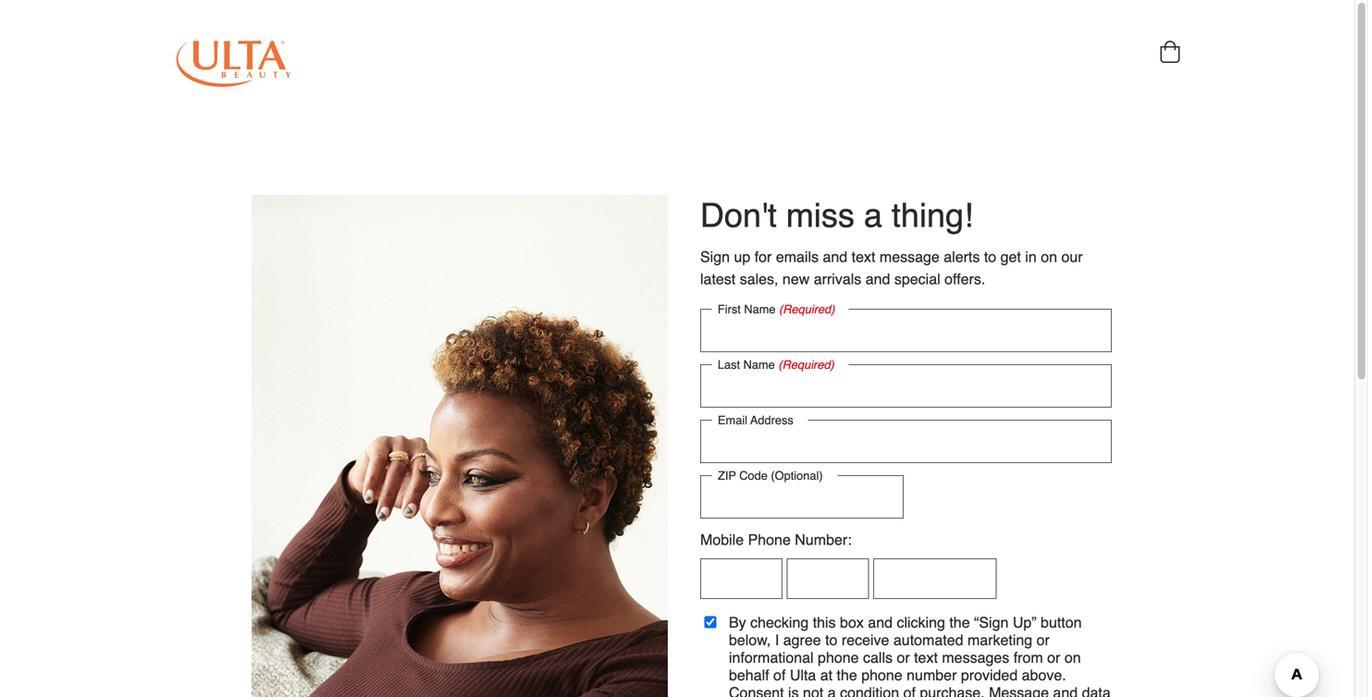 Task type: vqa. For each thing, say whether or not it's contained in the screenshot.
ULTA Beauty Collection Under Eye Brightener image
no



Task type: locate. For each thing, give the bounding box(es) containing it.
latest
[[700, 271, 736, 288]]

on right in
[[1041, 248, 1057, 266]]

alerts
[[944, 248, 980, 266]]

0 horizontal spatial phone
[[818, 649, 859, 667]]

cart - 0 items - shows more content image
[[1161, 41, 1180, 63]]

a
[[864, 197, 882, 235], [828, 685, 836, 698]]

1 horizontal spatial the
[[949, 614, 970, 631]]

code
[[739, 469, 768, 483]]

1 horizontal spatial to
[[984, 248, 996, 266]]

email address
[[718, 414, 794, 427]]

0 horizontal spatial a
[[828, 685, 836, 698]]

up
[[734, 248, 750, 266]]

or up above.
[[1047, 649, 1061, 667]]

1 vertical spatial of
[[903, 685, 916, 698]]

None telephone field
[[700, 475, 904, 519], [787, 559, 869, 599], [700, 475, 904, 519], [787, 559, 869, 599]]

Mobile Phone Number: telephone field
[[700, 559, 783, 599]]

a down 'at'
[[828, 685, 836, 698]]

by checking this box and clicking the "sign up" button below, i agree to receive automated marketing or informational phone calls or text messages from or on behalf of ulta at the phone number provided above. consent is not a condition of purchase. message and 
[[729, 614, 1111, 698]]

1 vertical spatial the
[[837, 667, 857, 684]]

1 vertical spatial phone
[[861, 667, 903, 684]]

1 vertical spatial text
[[914, 649, 938, 667]]

text
[[852, 248, 876, 266], [914, 649, 938, 667]]

email
[[718, 414, 747, 427]]

the
[[949, 614, 970, 631], [837, 667, 857, 684]]

calls
[[863, 649, 893, 667]]

0 vertical spatial phone
[[818, 649, 859, 667]]

condition
[[840, 685, 899, 698]]

on
[[1041, 248, 1057, 266], [1065, 649, 1081, 667]]

the right 'at'
[[837, 667, 857, 684]]

is
[[788, 685, 799, 698]]

our
[[1061, 248, 1083, 266]]

1 vertical spatial a
[[828, 685, 836, 698]]

message
[[989, 685, 1049, 698]]

phone down calls
[[861, 667, 903, 684]]

0 vertical spatial on
[[1041, 248, 1057, 266]]

don't miss a thing!
[[700, 197, 973, 235]]

sign
[[700, 248, 730, 266]]

this
[[813, 614, 836, 631]]

checking
[[750, 614, 809, 631]]

i
[[775, 632, 779, 649]]

(required)
[[779, 303, 835, 316], [778, 358, 834, 372]]

below,
[[729, 632, 771, 649]]

None telephone field
[[873, 559, 997, 599]]

address
[[750, 414, 794, 427]]

0 vertical spatial (required)
[[779, 303, 835, 316]]

not
[[803, 685, 824, 698]]

at
[[820, 667, 833, 684]]

and
[[823, 248, 848, 266], [866, 271, 890, 288], [868, 614, 893, 631], [1053, 685, 1078, 698]]

by
[[729, 614, 746, 631]]

of down informational
[[773, 667, 786, 684]]

receive
[[842, 632, 889, 649]]

the left "sign
[[949, 614, 970, 631]]

from
[[1014, 649, 1043, 667]]

Email Address text field
[[700, 420, 1112, 463]]

0 vertical spatial a
[[864, 197, 882, 235]]

number
[[907, 667, 957, 684]]

None text field
[[700, 309, 1112, 352], [700, 364, 1112, 408], [700, 309, 1112, 352], [700, 364, 1112, 408]]

or
[[1037, 632, 1050, 649], [897, 649, 910, 667], [1047, 649, 1061, 667]]

ulta
[[790, 667, 816, 684]]

(optional)
[[771, 469, 823, 483]]

"sign
[[974, 614, 1009, 631]]

up"
[[1013, 614, 1037, 631]]

1 vertical spatial (required)
[[778, 358, 834, 372]]

text inside by checking this box and clicking the "sign up" button below, i agree to receive automated marketing or informational phone calls or text messages from or on behalf of ulta at the phone number provided above. consent is not a condition of purchase. message and
[[914, 649, 938, 667]]

0 vertical spatial text
[[852, 248, 876, 266]]

1 vertical spatial on
[[1065, 649, 1081, 667]]

of down number on the bottom
[[903, 685, 916, 698]]

sign up for emails and text message alerts to get in on our latest sales, new arrivals and special offers.
[[700, 248, 1083, 288]]

to down this
[[825, 632, 838, 649]]

agree
[[783, 632, 821, 649]]

message
[[880, 248, 940, 266]]

0 horizontal spatial text
[[852, 248, 876, 266]]

0 vertical spatial the
[[949, 614, 970, 631]]

on up above.
[[1065, 649, 1081, 667]]

text inside sign up for emails and text message alerts to get in on our latest sales, new arrivals and special offers.
[[852, 248, 876, 266]]

thing!
[[892, 197, 973, 235]]

messages
[[942, 649, 1010, 667]]

0 horizontal spatial of
[[773, 667, 786, 684]]

1 horizontal spatial on
[[1065, 649, 1081, 667]]

0 horizontal spatial on
[[1041, 248, 1057, 266]]

of
[[773, 667, 786, 684], [903, 685, 916, 698]]

None checkbox
[[701, 617, 720, 629]]

1 horizontal spatial phone
[[861, 667, 903, 684]]

text down automated
[[914, 649, 938, 667]]

to
[[984, 248, 996, 266], [825, 632, 838, 649]]

new
[[783, 271, 810, 288]]

number:
[[795, 531, 852, 549]]

0 horizontal spatial to
[[825, 632, 838, 649]]

miss
[[786, 197, 855, 235]]

phone up 'at'
[[818, 649, 859, 667]]

(required) right name
[[778, 358, 834, 372]]

a inside by checking this box and clicking the "sign up" button below, i agree to receive automated marketing or informational phone calls or text messages from or on behalf of ulta at the phone number provided above. consent is not a condition of purchase. message and
[[828, 685, 836, 698]]

and down above.
[[1053, 685, 1078, 698]]

1 vertical spatial to
[[825, 632, 838, 649]]

to left get
[[984, 248, 996, 266]]

phone
[[818, 649, 859, 667], [861, 667, 903, 684]]

1 horizontal spatial text
[[914, 649, 938, 667]]

first name
[[718, 303, 776, 316]]

0 vertical spatial to
[[984, 248, 996, 266]]

text up arrivals
[[852, 248, 876, 266]]

(required) down new
[[779, 303, 835, 316]]

a right miss on the right top
[[864, 197, 882, 235]]

ulta beauty logo image
[[176, 41, 291, 87], [176, 41, 291, 87]]

offers.
[[945, 271, 986, 288]]



Task type: describe. For each thing, give the bounding box(es) containing it.
mobile
[[700, 531, 744, 549]]

purchase.
[[920, 685, 985, 698]]

get
[[1001, 248, 1021, 266]]

marketing
[[968, 632, 1033, 649]]

last name (required)
[[718, 358, 834, 372]]

informational
[[729, 649, 814, 667]]

on inside by checking this box and clicking the "sign up" button below, i agree to receive automated marketing or informational phone calls or text messages from or on behalf of ulta at the phone number provided above. consent is not a condition of purchase. message and
[[1065, 649, 1081, 667]]

in
[[1025, 248, 1037, 266]]

0 vertical spatial of
[[773, 667, 786, 684]]

to inside sign up for emails and text message alerts to get in on our latest sales, new arrivals and special offers.
[[984, 248, 996, 266]]

on inside sign up for emails and text message alerts to get in on our latest sales, new arrivals and special offers.
[[1041, 248, 1057, 266]]

above.
[[1022, 667, 1066, 684]]

0 horizontal spatial the
[[837, 667, 857, 684]]

1 horizontal spatial of
[[903, 685, 916, 698]]

emails
[[776, 248, 819, 266]]

mobile phone number:
[[700, 531, 852, 549]]

1 horizontal spatial a
[[864, 197, 882, 235]]

and up receive
[[868, 614, 893, 631]]

arrivals
[[814, 271, 862, 288]]

and down message
[[866, 271, 890, 288]]

name
[[743, 358, 775, 372]]

and up arrivals
[[823, 248, 848, 266]]

clicking
[[897, 614, 945, 631]]

or up from
[[1037, 632, 1050, 649]]

first name (required)
[[718, 303, 835, 316]]

button
[[1041, 614, 1082, 631]]

zip
[[718, 469, 736, 483]]

phone
[[748, 531, 791, 549]]

consent
[[729, 685, 784, 698]]

zip code (optional)
[[718, 469, 823, 483]]

or right calls
[[897, 649, 910, 667]]

special
[[894, 271, 941, 288]]

my beauty profile image
[[252, 195, 668, 698]]

provided
[[961, 667, 1018, 684]]

sales,
[[740, 271, 778, 288]]

box
[[840, 614, 864, 631]]

behalf
[[729, 667, 769, 684]]

to inside by checking this box and clicking the "sign up" button below, i agree to receive automated marketing or informational phone calls or text messages from or on behalf of ulta at the phone number provided above. consent is not a condition of purchase. message and
[[825, 632, 838, 649]]

for
[[755, 248, 772, 266]]

last
[[718, 358, 740, 372]]

automated
[[894, 632, 963, 649]]

don't
[[700, 197, 777, 235]]



